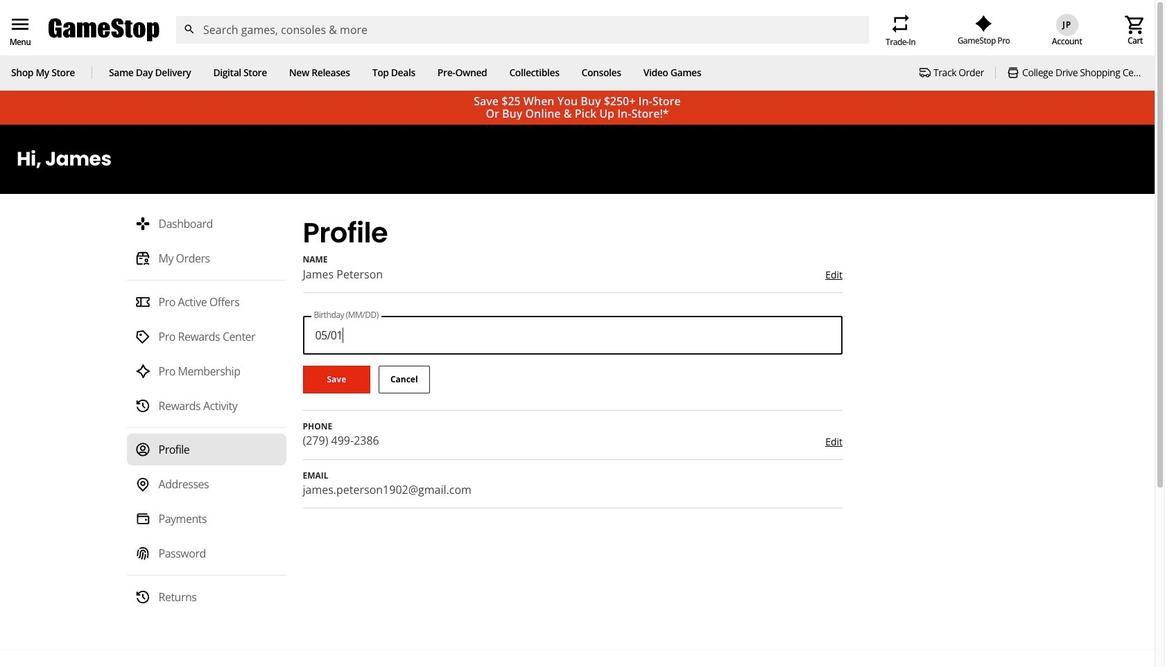 Task type: locate. For each thing, give the bounding box(es) containing it.
pro membership icon image
[[135, 364, 150, 380]]

None search field
[[175, 16, 869, 44]]

gamestop pro icon image
[[975, 15, 993, 32]]

pro active offers icon image
[[135, 295, 150, 310]]

gamestop image
[[49, 17, 160, 43]]

None text field
[[303, 316, 843, 355]]

pro rewards center icon image
[[135, 330, 150, 345]]

profile icon image
[[135, 443, 150, 458]]

rewards activity icon image
[[135, 399, 150, 414]]



Task type: vqa. For each thing, say whether or not it's contained in the screenshot.
'My Orders Icon'
yes



Task type: describe. For each thing, give the bounding box(es) containing it.
dashboard icon image
[[135, 217, 150, 232]]

payments icon image
[[135, 512, 150, 527]]

my orders icon image
[[135, 251, 150, 266]]

Search games, consoles & more search field
[[203, 16, 844, 44]]

addresses icon image
[[135, 477, 150, 493]]

password icon image
[[135, 547, 150, 562]]

returns icon image
[[135, 590, 150, 606]]



